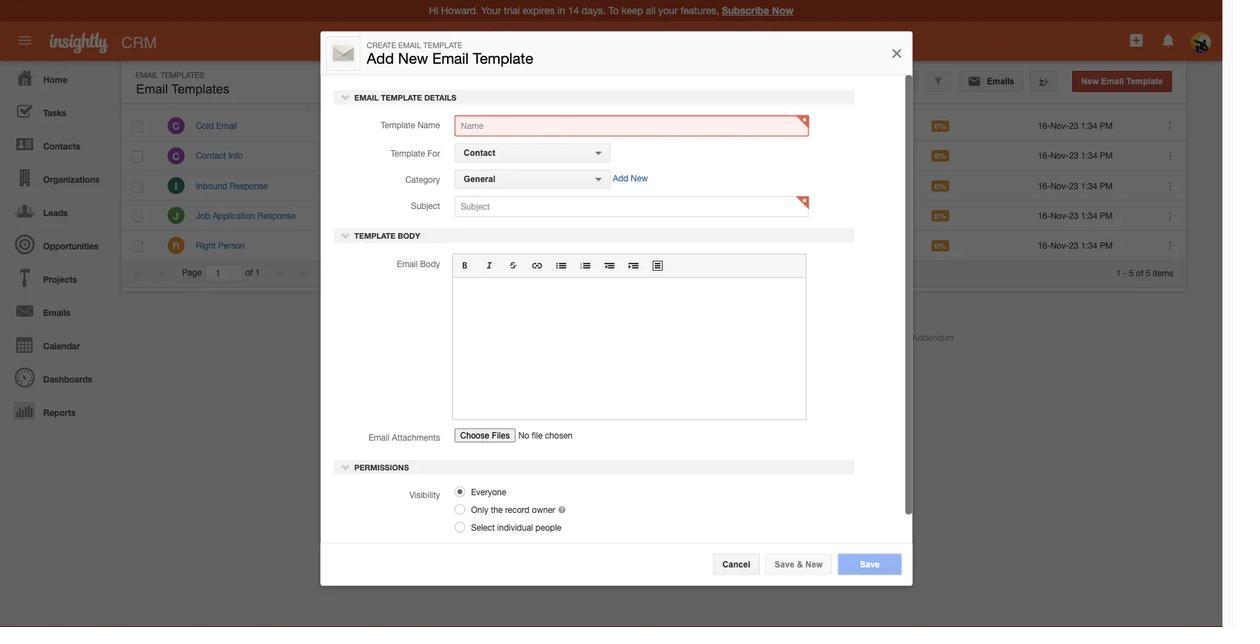Task type: vqa. For each thing, say whether or not it's contained in the screenshot.
the anne.lynch@howeblanda.com
no



Task type: describe. For each thing, give the bounding box(es) containing it.
howard brown for thanks for contacting us.
[[511, 181, 567, 191]]

subject inside "add new email template" dialog
[[411, 201, 440, 211]]

-
[[1123, 268, 1127, 278]]

opportunities link
[[4, 227, 113, 261]]

can you point me to the right person?
[[353, 240, 498, 250]]

0% for me
[[934, 241, 946, 250]]

0% for time
[[934, 122, 946, 131]]

Subject text field
[[454, 196, 808, 217]]

right
[[196, 240, 216, 250]]

howard for thanks for applying...
[[511, 211, 540, 220]]

0% for us.
[[934, 181, 946, 191]]

cold
[[196, 121, 214, 131]]

Search this list... text field
[[678, 71, 837, 92]]

howard brown link for can you point me to the right person?
[[511, 240, 567, 250]]

email templates button
[[133, 79, 233, 100]]

thanks for contacting us.
[[353, 181, 450, 191]]

save & new button
[[765, 554, 832, 575]]

1 vertical spatial templates
[[171, 82, 229, 96]]

c link for cold email
[[168, 117, 185, 134]]

contact cell for i
[[763, 171, 921, 201]]

notifications image
[[1160, 32, 1177, 49]]

processing
[[868, 332, 910, 342]]

r row
[[121, 231, 1186, 261]]

thanks for connecting link
[[353, 151, 438, 161]]

contacts link
[[4, 128, 113, 161]]

name inside row
[[196, 91, 219, 101]]

general
[[463, 174, 495, 184]]

reports link
[[4, 394, 113, 427]]

body for email body
[[420, 259, 440, 269]]

sales for r
[[671, 241, 691, 250]]

howard brown for thanks for applying...
[[511, 211, 567, 220]]

i link
[[168, 177, 185, 194]]

create
[[367, 41, 396, 50]]

0% cell for me
[[921, 231, 1027, 261]]

0% inside j row
[[934, 211, 946, 220]]

1:34 for time
[[1081, 121, 1098, 131]]

data processing addendum link
[[848, 332, 954, 342]]

2 0% from the top
[[934, 151, 946, 161]]

2 1 from the left
[[1116, 268, 1121, 278]]

new inside button
[[805, 559, 823, 569]]

save button
[[838, 554, 902, 575]]

2 1:34 from the top
[[1081, 151, 1098, 161]]

for for c
[[383, 151, 393, 161]]

r link
[[168, 237, 185, 254]]

tasks link
[[4, 94, 113, 128]]

add new link
[[612, 173, 648, 183]]

pm for time
[[1100, 121, 1113, 131]]

i
[[175, 180, 178, 192]]

privacy policy link
[[780, 332, 833, 342]]

only the record owner
[[471, 505, 557, 515]]

can you point me to the right person? link
[[353, 240, 498, 250]]

pm for me
[[1100, 240, 1113, 250]]

nov- for us.
[[1051, 181, 1069, 191]]

right person
[[196, 240, 245, 250]]

application
[[213, 211, 255, 220]]

23 for us.
[[1069, 181, 1079, 191]]

leads link
[[4, 194, 113, 227]]

response inside i row
[[230, 181, 268, 191]]

template inside 'link'
[[1126, 77, 1163, 86]]

2 0% cell from the top
[[921, 141, 1027, 171]]

j row
[[121, 201, 1186, 231]]

brown for can you point me to the right person?
[[543, 240, 567, 250]]

data
[[848, 332, 865, 342]]

policy
[[810, 332, 833, 342]]

contacts
[[43, 141, 80, 151]]

date
[[1071, 91, 1091, 101]]

new up subject text field
[[630, 173, 648, 183]]

connect?
[[432, 121, 467, 131]]

brown for thanks for connecting
[[543, 151, 567, 161]]

emails inside navigation
[[43, 308, 70, 317]]

email templates email templates
[[135, 70, 229, 96]]

contacting
[[396, 181, 436, 191]]

you for r
[[371, 240, 385, 250]]

2 16- from the top
[[1038, 151, 1051, 161]]

contact inside c row
[[196, 151, 226, 161]]

thanks for c
[[353, 151, 381, 161]]

home link
[[4, 61, 113, 94]]

email attachments
[[368, 432, 440, 442]]

only
[[471, 505, 488, 515]]

new inside the create email template add new email template
[[398, 49, 428, 66]]

inbound
[[196, 181, 227, 191]]

howard for do you have time to connect?
[[511, 121, 540, 131]]

thanks for i
[[353, 181, 381, 191]]

right
[[447, 240, 464, 250]]

none file field inside "add new email template" dialog
[[454, 427, 615, 449]]

howard brown for thanks for connecting
[[511, 151, 567, 161]]

16- for me
[[1038, 240, 1051, 250]]

cold email
[[196, 121, 237, 131]]

privacy policy
[[780, 332, 833, 342]]

contact inside button
[[463, 148, 495, 158]]

email template details
[[352, 93, 456, 102]]

projects
[[43, 274, 77, 284]]

Name text field
[[454, 115, 808, 136]]

opportunities
[[43, 241, 99, 251]]

add new
[[612, 173, 648, 183]]

j link
[[168, 207, 185, 224]]

cell down lead
[[763, 141, 921, 171]]

2 5 from the left
[[1146, 268, 1151, 278]]

projects link
[[4, 261, 113, 294]]

new inside 'link'
[[1081, 77, 1099, 86]]

howard brown link for thanks for contacting us.
[[511, 181, 567, 191]]

contact info link
[[196, 151, 250, 161]]

inbound response
[[196, 181, 268, 191]]

rate
[[955, 91, 973, 101]]

tasks
[[43, 108, 66, 118]]

c link for contact info
[[168, 147, 185, 164]]

cancel
[[722, 559, 750, 569]]

chevron down image for template body
[[341, 231, 350, 241]]

created
[[1037, 91, 1069, 101]]

template for
[[390, 148, 440, 158]]

point
[[387, 240, 406, 250]]

record
[[505, 505, 529, 515]]

howard brown link for do you have time to connect?
[[511, 121, 567, 131]]

this record will only be visible to its creator and administrators. image
[[557, 505, 566, 515]]

subject inside row
[[353, 91, 384, 101]]

email inside new email template 'link'
[[1101, 77, 1124, 86]]

contact cell for j
[[763, 201, 921, 231]]

chevron down image
[[341, 92, 350, 102]]

info
[[229, 151, 243, 161]]

created date
[[1037, 91, 1091, 101]]

application inside "add new email template" dialog
[[452, 254, 806, 420]]

c for contact info
[[172, 150, 180, 162]]

email body
[[397, 259, 440, 269]]

job
[[196, 211, 210, 220]]

thanks for j
[[353, 211, 381, 220]]

23 for time
[[1069, 121, 1079, 131]]

blog link
[[438, 332, 455, 342]]

howard brown link for thanks for connecting
[[511, 151, 567, 161]]

applying...
[[396, 211, 435, 220]]

crm
[[121, 33, 157, 51]]

subscribe
[[722, 5, 769, 16]]

time
[[403, 121, 420, 131]]

1 vertical spatial emails link
[[4, 294, 113, 327]]

c for cold email
[[172, 120, 180, 132]]

23 for me
[[1069, 240, 1079, 250]]

howard brown link for thanks for applying...
[[511, 211, 567, 220]]

new email template link
[[1072, 71, 1172, 92]]

inbound response link
[[196, 181, 275, 191]]

pm for us.
[[1100, 181, 1113, 191]]

16- inside j row
[[1038, 211, 1051, 220]]

me
[[409, 240, 421, 250]]

organizations
[[43, 174, 100, 184]]

the inside r row
[[433, 240, 445, 250]]

howard brown for can you point me to the right person?
[[511, 240, 567, 250]]

16-nov-23 1:34 pm for me
[[1038, 240, 1113, 250]]

1:34 for us.
[[1081, 181, 1098, 191]]

to for c
[[422, 121, 429, 131]]

the inside "add new email template" dialog
[[490, 505, 502, 515]]

navigation containing home
[[0, 61, 113, 427]]



Task type: locate. For each thing, give the bounding box(es) containing it.
0% inside r row
[[934, 241, 946, 250]]

for
[[427, 148, 440, 158]]

i row
[[121, 171, 1186, 201]]

pm inside i row
[[1100, 181, 1113, 191]]

connecting
[[396, 151, 438, 161]]

calendar
[[43, 341, 80, 351]]

sales for c
[[671, 122, 691, 131]]

0 vertical spatial you
[[366, 121, 380, 131]]

sales inside r row
[[671, 241, 691, 250]]

3 howard brown from the top
[[511, 181, 567, 191]]

dashboards link
[[4, 361, 113, 394]]

1 thanks from the top
[[353, 151, 381, 161]]

4 pm from the top
[[1100, 211, 1113, 220]]

16-nov-23 1:34 pm inside j row
[[1038, 211, 1113, 220]]

everyone
[[468, 487, 506, 497]]

1 sales from the top
[[671, 122, 691, 131]]

contact inside i row
[[774, 181, 804, 191]]

4 1:34 from the top
[[1081, 211, 1098, 220]]

2 for from the top
[[383, 181, 393, 191]]

1 c row from the top
[[121, 111, 1186, 141]]

16-nov-23 1:34 pm cell for us.
[[1027, 171, 1151, 201]]

4 howard brown link from the top
[[511, 211, 567, 220]]

body down applying...
[[397, 231, 420, 241]]

to for r
[[423, 240, 431, 250]]

all link
[[450, 30, 493, 56]]

4 16-nov-23 1:34 pm cell from the top
[[1027, 201, 1151, 231]]

16-nov-23 1:34 pm inside r row
[[1038, 240, 1113, 250]]

0 horizontal spatial of
[[245, 268, 253, 278]]

job application response
[[196, 211, 296, 220]]

hiring cell
[[657, 201, 763, 231]]

1 brown from the top
[[543, 121, 567, 131]]

cell
[[657, 141, 763, 171], [763, 141, 921, 171], [657, 171, 763, 201]]

2 16-nov-23 1:34 pm from the top
[[1038, 151, 1113, 161]]

1 for from the top
[[383, 151, 393, 161]]

pm inside j row
[[1100, 211, 1113, 220]]

the
[[433, 240, 445, 250], [490, 505, 502, 515]]

howard for can you point me to the right person?
[[511, 240, 540, 250]]

add up email template details
[[367, 49, 394, 66]]

new email template
[[1081, 77, 1163, 86]]

1 vertical spatial thanks
[[353, 181, 381, 191]]

1 0% from the top
[[934, 122, 946, 131]]

2 pm from the top
[[1100, 151, 1113, 161]]

1 vertical spatial for
[[383, 181, 393, 191]]

toolbar inside "add new email template" dialog
[[452, 254, 805, 278]]

16-nov-23 1:34 pm cell for time
[[1027, 111, 1151, 141]]

Search all data.... text field
[[493, 30, 772, 55]]

5 16- from the top
[[1038, 240, 1051, 250]]

you
[[366, 121, 380, 131], [371, 240, 385, 250]]

brown inside i row
[[543, 181, 567, 191]]

have
[[383, 121, 401, 131]]

1 vertical spatial response
[[258, 211, 296, 220]]

2 c row from the top
[[121, 141, 1186, 171]]

5 23 from the top
[[1069, 240, 1079, 250]]

cell for c
[[657, 141, 763, 171]]

select individual people
[[468, 523, 561, 533]]

howard brown inside r row
[[511, 240, 567, 250]]

for left connecting
[[383, 151, 393, 161]]

brown inside r row
[[543, 240, 567, 250]]

for up template body
[[383, 211, 393, 220]]

nov- for time
[[1051, 121, 1069, 131]]

subject down 'contacting'
[[411, 201, 440, 211]]

cell for i
[[657, 171, 763, 201]]

howard brown link up contact button
[[511, 121, 567, 131]]

to inside c row
[[422, 121, 429, 131]]

2 howard from the top
[[511, 151, 540, 161]]

16- inside r row
[[1038, 240, 1051, 250]]

howard inside r row
[[511, 240, 540, 250]]

howard up contact button
[[511, 121, 540, 131]]

howard down contact button
[[511, 181, 540, 191]]

1:34 inside i row
[[1081, 181, 1098, 191]]

1 horizontal spatial 1
[[1116, 268, 1121, 278]]

5 howard from the top
[[511, 240, 540, 250]]

4 16-nov-23 1:34 pm from the top
[[1038, 211, 1113, 220]]

4 brown from the top
[[543, 211, 567, 220]]

2 howard brown link from the top
[[511, 151, 567, 161]]

thanks up thanks for applying...
[[353, 181, 381, 191]]

row group
[[121, 111, 1186, 261]]

save inside save button
[[860, 559, 880, 569]]

cell up hiring cell
[[657, 141, 763, 171]]

1 vertical spatial add
[[612, 173, 628, 183]]

cell up hiring
[[657, 171, 763, 201]]

howard brown down contact button
[[511, 181, 567, 191]]

None file field
[[454, 427, 615, 449]]

5 howard brown link from the top
[[511, 240, 567, 250]]

2 sales from the top
[[671, 241, 691, 250]]

howard brown inside j row
[[511, 211, 567, 220]]

1 contact cell from the top
[[763, 171, 921, 201]]

c
[[172, 120, 180, 132], [172, 150, 180, 162]]

3 pm from the top
[[1100, 181, 1113, 191]]

cancel button
[[713, 554, 760, 575]]

1 horizontal spatial save
[[860, 559, 880, 569]]

0 vertical spatial sales cell
[[657, 111, 763, 141]]

brown
[[543, 121, 567, 131], [543, 151, 567, 161], [543, 181, 567, 191], [543, 211, 567, 220], [543, 240, 567, 250]]

1:34 inside r row
[[1081, 240, 1098, 250]]

1 howard brown link from the top
[[511, 121, 567, 131]]

you for c
[[366, 121, 380, 131]]

1 vertical spatial you
[[371, 240, 385, 250]]

add new email template dialog
[[321, 31, 912, 586]]

23 inside j row
[[1069, 211, 1079, 220]]

1 howard brown from the top
[[511, 121, 567, 131]]

0 horizontal spatial the
[[433, 240, 445, 250]]

1 - 5 of 5 items
[[1116, 268, 1174, 278]]

for left 'contacting'
[[383, 181, 393, 191]]

to inside r row
[[423, 240, 431, 250]]

new right &
[[805, 559, 823, 569]]

template body
[[352, 231, 420, 241]]

0 vertical spatial templates
[[160, 70, 205, 79]]

1 horizontal spatial subject
[[411, 201, 440, 211]]

0 vertical spatial for
[[383, 151, 393, 161]]

5 howard brown from the top
[[511, 240, 567, 250]]

new right the create
[[398, 49, 428, 66]]

template name
[[380, 120, 440, 130]]

save left &
[[775, 559, 795, 569]]

toolbar
[[452, 254, 805, 278]]

5 left items
[[1146, 268, 1151, 278]]

sales cell
[[657, 111, 763, 141], [657, 231, 763, 261]]

sales cell down "search this list..." text field on the top right of the page
[[657, 111, 763, 141]]

howard
[[511, 121, 540, 131], [511, 151, 540, 161], [511, 181, 540, 191], [511, 211, 540, 220], [511, 240, 540, 250]]

None radio
[[454, 504, 465, 515], [454, 522, 465, 533], [454, 504, 465, 515], [454, 522, 465, 533]]

you right can
[[371, 240, 385, 250]]

0% cell for time
[[921, 111, 1027, 141]]

16-nov-23 1:34 pm cell
[[1027, 111, 1151, 141], [1027, 141, 1151, 171], [1027, 171, 1151, 201], [1027, 201, 1151, 231], [1027, 231, 1151, 261]]

brown for do you have time to connect?
[[543, 121, 567, 131]]

c left cold
[[172, 120, 180, 132]]

0 vertical spatial to
[[422, 121, 429, 131]]

chevron down image left can
[[341, 231, 350, 241]]

2 brown from the top
[[543, 151, 567, 161]]

4 0% from the top
[[934, 211, 946, 220]]

c up i link
[[172, 150, 180, 162]]

howard brown link up general button
[[511, 151, 567, 161]]

1 horizontal spatial name
[[417, 120, 440, 130]]

emails link right open
[[958, 71, 1024, 92]]

j
[[173, 210, 179, 222]]

16-nov-23 1:34 pm inside i row
[[1038, 181, 1113, 191]]

4 howard brown from the top
[[511, 211, 567, 220]]

c link
[[168, 117, 185, 134], [168, 147, 185, 164]]

3 16-nov-23 1:34 pm from the top
[[1038, 181, 1113, 191]]

None radio
[[454, 487, 465, 497]]

body for template body
[[397, 231, 420, 241]]

name
[[196, 91, 219, 101], [417, 120, 440, 130]]

1 pm from the top
[[1100, 121, 1113, 131]]

0 vertical spatial body
[[397, 231, 420, 241]]

open rate
[[930, 91, 973, 101]]

3 0% from the top
[[934, 181, 946, 191]]

2 chevron down image from the top
[[341, 462, 350, 472]]

3 howard brown link from the top
[[511, 181, 567, 191]]

howard brown link
[[511, 121, 567, 131], [511, 151, 567, 161], [511, 181, 567, 191], [511, 211, 567, 220], [511, 240, 567, 250]]

sales up i row
[[671, 122, 691, 131]]

thanks up template body
[[353, 211, 381, 220]]

for inside i row
[[383, 181, 393, 191]]

thanks inside c row
[[353, 151, 381, 161]]

contact inside j row
[[774, 211, 804, 220]]

howard inside i row
[[511, 181, 540, 191]]

3 23 from the top
[[1069, 181, 1079, 191]]

0 vertical spatial c link
[[168, 117, 185, 134]]

sales cell for r
[[657, 231, 763, 261]]

c link left cold
[[168, 117, 185, 134]]

howard inside j row
[[511, 211, 540, 220]]

howard brown up contact button
[[511, 121, 567, 131]]

2 nov- from the top
[[1051, 151, 1069, 161]]

contact cell for r
[[763, 231, 921, 261]]

3 contact cell from the top
[[763, 231, 921, 261]]

1 chevron down image from the top
[[341, 231, 350, 241]]

1 vertical spatial the
[[490, 505, 502, 515]]

16-nov-23 1:34 pm for us.
[[1038, 181, 1113, 191]]

4 nov- from the top
[[1051, 211, 1069, 220]]

howard for thanks for contacting us.
[[511, 181, 540, 191]]

the left right
[[433, 240, 445, 250]]

1 vertical spatial sales
[[671, 241, 691, 250]]

0 vertical spatial subject
[[353, 91, 384, 101]]

16-nov-23 1:34 pm
[[1038, 121, 1113, 131], [1038, 151, 1113, 161], [1038, 181, 1113, 191], [1038, 211, 1113, 220], [1038, 240, 1113, 250]]

0 vertical spatial emails link
[[958, 71, 1024, 92]]

save for save
[[860, 559, 880, 569]]

5 1:34 from the top
[[1081, 240, 1098, 250]]

2 c link from the top
[[168, 147, 185, 164]]

nov- for me
[[1051, 240, 1069, 250]]

blog
[[438, 332, 455, 342]]

contact cell
[[763, 171, 921, 201], [763, 201, 921, 231], [763, 231, 921, 261]]

1 1 from the left
[[255, 268, 260, 278]]

1 vertical spatial to
[[423, 240, 431, 250]]

0 horizontal spatial add
[[367, 49, 394, 66]]

save & new
[[775, 559, 823, 569]]

2 of from the left
[[1136, 268, 1143, 278]]

add up subject text field
[[612, 173, 628, 183]]

c row
[[121, 111, 1186, 141], [121, 141, 1186, 171]]

brown for thanks for contacting us.
[[543, 181, 567, 191]]

contact button
[[454, 143, 610, 163]]

to right me
[[423, 240, 431, 250]]

5 0% cell from the top
[[921, 231, 1027, 261]]

add
[[367, 49, 394, 66], [612, 173, 628, 183]]

2 sales cell from the top
[[657, 231, 763, 261]]

contact for r
[[774, 240, 804, 250]]

person?
[[467, 240, 498, 250]]

howard brown inside i row
[[511, 181, 567, 191]]

sales cell down hiring
[[657, 231, 763, 261]]

23 inside r row
[[1069, 240, 1079, 250]]

cold email link
[[196, 121, 244, 131]]

for
[[383, 151, 393, 161], [383, 181, 393, 191], [383, 211, 393, 220]]

brown for thanks for applying...
[[543, 211, 567, 220]]

1:34 inside j row
[[1081, 211, 1098, 220]]

to right time
[[422, 121, 429, 131]]

howard brown link down general button
[[511, 211, 567, 220]]

addendum
[[912, 332, 954, 342]]

1 save from the left
[[775, 559, 795, 569]]

response up job application response link
[[230, 181, 268, 191]]

1 5 from the left
[[1129, 268, 1134, 278]]

0 vertical spatial c
[[172, 120, 180, 132]]

howard brown for do you have time to connect?
[[511, 121, 567, 131]]

0 vertical spatial thanks
[[353, 151, 381, 161]]

16- for us.
[[1038, 181, 1051, 191]]

1:34 for me
[[1081, 240, 1098, 250]]

row
[[121, 83, 1186, 109]]

lead cell
[[763, 111, 921, 141]]

add inside the create email template add new email template
[[367, 49, 394, 66]]

howard up general button
[[511, 151, 540, 161]]

1 16-nov-23 1:34 pm from the top
[[1038, 121, 1113, 131]]

3 0% cell from the top
[[921, 171, 1027, 201]]

0 horizontal spatial subject
[[353, 91, 384, 101]]

1 left the -
[[1116, 268, 1121, 278]]

howard right person? at the top left of the page
[[511, 240, 540, 250]]

5 16-nov-23 1:34 pm cell from the top
[[1027, 231, 1151, 261]]

1 16- from the top
[[1038, 121, 1051, 131]]

organizations link
[[4, 161, 113, 194]]

thanks
[[353, 151, 381, 161], [353, 181, 381, 191], [353, 211, 381, 220]]

0 horizontal spatial emails
[[43, 308, 70, 317]]

16-nov-23 1:34 pm cell for me
[[1027, 231, 1151, 261]]

sales
[[671, 122, 691, 131], [671, 241, 691, 250]]

5 pm from the top
[[1100, 240, 1113, 250]]

0% cell
[[921, 111, 1027, 141], [921, 141, 1027, 171], [921, 171, 1027, 201], [921, 201, 1027, 231], [921, 231, 1027, 261]]

0 horizontal spatial name
[[196, 91, 219, 101]]

2 c from the top
[[172, 150, 180, 162]]

3 16- from the top
[[1038, 181, 1051, 191]]

1 horizontal spatial 5
[[1146, 268, 1151, 278]]

create email template add new email template
[[367, 41, 533, 66]]

2 vertical spatial thanks
[[353, 211, 381, 220]]

5 right the -
[[1129, 268, 1134, 278]]

chevron down image for permissions
[[341, 462, 350, 472]]

of right the -
[[1136, 268, 1143, 278]]

r
[[172, 240, 180, 251]]

thanks inside j row
[[353, 211, 381, 220]]

hiring
[[671, 211, 693, 220]]

now
[[772, 5, 794, 16]]

0 horizontal spatial save
[[775, 559, 795, 569]]

emails link
[[958, 71, 1024, 92], [4, 294, 113, 327]]

can
[[353, 240, 369, 250]]

individual
[[497, 523, 533, 533]]

general button
[[454, 170, 610, 189]]

the right only
[[490, 505, 502, 515]]

5 brown from the top
[[543, 240, 567, 250]]

1 sales cell from the top
[[657, 111, 763, 141]]

emails link down projects
[[4, 294, 113, 327]]

for inside j row
[[383, 211, 393, 220]]

nov- inside r row
[[1051, 240, 1069, 250]]

save for save & new
[[775, 559, 795, 569]]

name inside "add new email template" dialog
[[417, 120, 440, 130]]

of down right person link
[[245, 268, 253, 278]]

pm inside r row
[[1100, 240, 1113, 250]]

4 0% cell from the top
[[921, 201, 1027, 231]]

3 brown from the top
[[543, 181, 567, 191]]

0 horizontal spatial 1
[[255, 268, 260, 278]]

4 16- from the top
[[1038, 211, 1051, 220]]

3 1:34 from the top
[[1081, 181, 1098, 191]]

application
[[452, 254, 806, 420]]

nov-
[[1051, 121, 1069, 131], [1051, 151, 1069, 161], [1051, 181, 1069, 191], [1051, 211, 1069, 220], [1051, 240, 1069, 250]]

nov- inside j row
[[1051, 211, 1069, 220]]

0 vertical spatial add
[[367, 49, 394, 66]]

save right &
[[860, 559, 880, 569]]

us.
[[438, 181, 450, 191]]

1 horizontal spatial add
[[612, 173, 628, 183]]

1 vertical spatial chevron down image
[[341, 462, 350, 472]]

row group containing c
[[121, 111, 1186, 261]]

2 23 from the top
[[1069, 151, 1079, 161]]

None checkbox
[[132, 90, 142, 102], [132, 151, 143, 162], [132, 211, 143, 222], [132, 90, 142, 102], [132, 151, 143, 162], [132, 211, 143, 222]]

5 0% from the top
[[934, 241, 946, 250]]

chevron down image
[[341, 231, 350, 241], [341, 462, 350, 472]]

category
[[405, 175, 440, 185]]

thanks inside i row
[[353, 181, 381, 191]]

contact
[[463, 148, 495, 158], [196, 151, 226, 161], [774, 181, 804, 191], [774, 211, 804, 220], [774, 240, 804, 250]]

howard brown right person? at the top left of the page
[[511, 240, 567, 250]]

brown inside j row
[[543, 211, 567, 220]]

sales cell for c
[[657, 111, 763, 141]]

sales down hiring
[[671, 241, 691, 250]]

1 vertical spatial c
[[172, 150, 180, 162]]

navigation
[[0, 61, 113, 427]]

1 howard from the top
[[511, 121, 540, 131]]

you inside c row
[[366, 121, 380, 131]]

0 vertical spatial the
[[433, 240, 445, 250]]

16- inside i row
[[1038, 181, 1051, 191]]

0 horizontal spatial 5
[[1129, 268, 1134, 278]]

save inside "save & new" button
[[775, 559, 795, 569]]

1 0% cell from the top
[[921, 111, 1027, 141]]

1 horizontal spatial emails link
[[958, 71, 1024, 92]]

items
[[1153, 268, 1174, 278]]

all
[[464, 37, 475, 48]]

16-nov-23 1:34 pm for time
[[1038, 121, 1113, 131]]

response inside j row
[[258, 211, 296, 220]]

you inside r row
[[371, 240, 385, 250]]

howard brown link down contact button
[[511, 181, 567, 191]]

chevron down image left permissions
[[341, 462, 350, 472]]

contact inside r row
[[774, 240, 804, 250]]

0 vertical spatial name
[[196, 91, 219, 101]]

1 horizontal spatial the
[[490, 505, 502, 515]]

save
[[775, 559, 795, 569], [860, 559, 880, 569]]

0 vertical spatial chevron down image
[[341, 231, 350, 241]]

5 nov- from the top
[[1051, 240, 1069, 250]]

nov- inside i row
[[1051, 181, 1069, 191]]

1 23 from the top
[[1069, 121, 1079, 131]]

3 thanks from the top
[[353, 211, 381, 220]]

do
[[353, 121, 364, 131]]

0 vertical spatial response
[[230, 181, 268, 191]]

for for j
[[383, 211, 393, 220]]

1 1:34 from the top
[[1081, 121, 1098, 131]]

response right "application"
[[258, 211, 296, 220]]

for for i
[[383, 181, 393, 191]]

3 howard from the top
[[511, 181, 540, 191]]

subject right chevron down image
[[353, 91, 384, 101]]

1 horizontal spatial of
[[1136, 268, 1143, 278]]

calendar link
[[4, 327, 113, 361]]

0% inside i row
[[934, 181, 946, 191]]

thanks down do on the left of page
[[353, 151, 381, 161]]

howard brown up general button
[[511, 151, 567, 161]]

0% cell for us.
[[921, 171, 1027, 201]]

close image
[[890, 45, 904, 62]]

thanks for applying... link
[[353, 211, 435, 220]]

response
[[230, 181, 268, 191], [258, 211, 296, 220]]

person
[[218, 240, 245, 250]]

none radio inside "add new email template" dialog
[[454, 487, 465, 497]]

4 23 from the top
[[1069, 211, 1079, 220]]

visibility
[[409, 490, 440, 500]]

3 for from the top
[[383, 211, 393, 220]]

None checkbox
[[132, 121, 143, 132], [132, 181, 143, 192], [132, 241, 143, 252], [132, 121, 143, 132], [132, 181, 143, 192], [132, 241, 143, 252]]

template
[[423, 41, 462, 50], [473, 49, 533, 66], [1126, 77, 1163, 86], [381, 93, 422, 102], [380, 120, 415, 130], [390, 148, 425, 158], [354, 231, 395, 241]]

1 horizontal spatial emails
[[985, 77, 1014, 86]]

16-
[[1038, 121, 1051, 131], [1038, 151, 1051, 161], [1038, 181, 1051, 191], [1038, 211, 1051, 220], [1038, 240, 1051, 250]]

1 vertical spatial c link
[[168, 147, 185, 164]]

1 vertical spatial sales cell
[[657, 231, 763, 261]]

1 c from the top
[[172, 120, 180, 132]]

1 vertical spatial emails
[[43, 308, 70, 317]]

2 vertical spatial for
[[383, 211, 393, 220]]

1 of from the left
[[245, 268, 253, 278]]

howard brown
[[511, 121, 567, 131], [511, 151, 567, 161], [511, 181, 567, 191], [511, 211, 567, 220], [511, 240, 567, 250]]

new up date
[[1081, 77, 1099, 86]]

row containing name
[[121, 83, 1186, 109]]

1 nov- from the top
[[1051, 121, 1069, 131]]

4 howard from the top
[[511, 211, 540, 220]]

0 vertical spatial sales
[[671, 122, 691, 131]]

1
[[255, 268, 260, 278], [1116, 268, 1121, 278]]

2 howard brown from the top
[[511, 151, 567, 161]]

howard brown link right person? at the top left of the page
[[511, 240, 567, 250]]

5 16-nov-23 1:34 pm from the top
[[1038, 240, 1113, 250]]

2 contact cell from the top
[[763, 201, 921, 231]]

c row up add new link
[[121, 111, 1186, 141]]

2 thanks from the top
[[353, 181, 381, 191]]

subscribe now
[[722, 5, 794, 16]]

for inside c row
[[383, 151, 393, 161]]

templates
[[160, 70, 205, 79], [171, 82, 229, 96]]

you right do on the left of page
[[366, 121, 380, 131]]

contact for j
[[774, 211, 804, 220]]

c row up add new
[[121, 141, 1186, 171]]

reports
[[43, 407, 76, 417]]

howard brown down general button
[[511, 211, 567, 220]]

job application response link
[[196, 211, 303, 220]]

1 16-nov-23 1:34 pm cell from the top
[[1027, 111, 1151, 141]]

howard down general button
[[511, 211, 540, 220]]

lead
[[774, 121, 793, 131]]

do you have time to connect?
[[353, 121, 467, 131]]

body down can you point me to the right person?
[[420, 259, 440, 269]]

contact for i
[[774, 181, 804, 191]]

home
[[43, 74, 67, 84]]

owner
[[531, 505, 555, 515]]

1 c link from the top
[[168, 117, 185, 134]]

2 16-nov-23 1:34 pm cell from the top
[[1027, 141, 1151, 171]]

howard for thanks for connecting
[[511, 151, 540, 161]]

0 vertical spatial emails
[[985, 77, 1014, 86]]

contact info
[[196, 151, 243, 161]]

&
[[797, 559, 803, 569]]

details
[[424, 93, 456, 102]]

1 vertical spatial subject
[[411, 201, 440, 211]]

3 16-nov-23 1:34 pm cell from the top
[[1027, 171, 1151, 201]]

16- for time
[[1038, 121, 1051, 131]]

1 down job application response link
[[255, 268, 260, 278]]

subject
[[353, 91, 384, 101], [411, 201, 440, 211]]

select
[[471, 523, 494, 533]]

data processing addendum
[[848, 332, 954, 342]]

c link up i link
[[168, 147, 185, 164]]

3 nov- from the top
[[1051, 181, 1069, 191]]

0 horizontal spatial emails link
[[4, 294, 113, 327]]

0%
[[934, 122, 946, 131], [934, 151, 946, 161], [934, 181, 946, 191], [934, 211, 946, 220], [934, 241, 946, 250]]

23 inside i row
[[1069, 181, 1079, 191]]

subscribe now link
[[722, 5, 794, 16]]

2 save from the left
[[860, 559, 880, 569]]

1 vertical spatial body
[[420, 259, 440, 269]]

1 vertical spatial name
[[417, 120, 440, 130]]

privacy
[[780, 332, 808, 342]]



